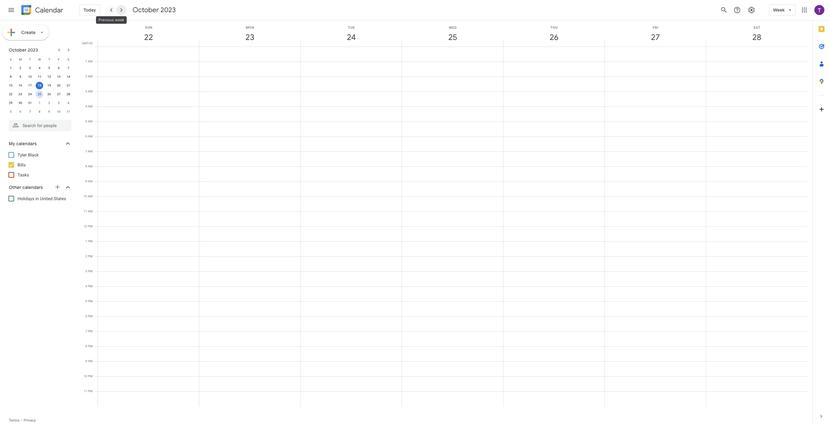 Task type: vqa. For each thing, say whether or not it's contained in the screenshot.
12 to the left
yes



Task type: describe. For each thing, give the bounding box(es) containing it.
5 for 5 pm
[[85, 300, 87, 304]]

11 for november 11 element
[[67, 110, 70, 114]]

1 for 1 am
[[85, 60, 87, 63]]

thu 26
[[550, 26, 559, 43]]

23 inside row
[[19, 93, 22, 96]]

tasks
[[18, 173, 29, 178]]

sat
[[754, 26, 761, 30]]

w
[[38, 58, 41, 61]]

18
[[38, 84, 41, 87]]

am for 1 am
[[88, 60, 93, 63]]

calendar
[[35, 6, 63, 15]]

2 cell from the left
[[199, 47, 301, 407]]

in
[[36, 197, 39, 202]]

25 cell
[[35, 90, 44, 99]]

am for 11 am
[[88, 210, 93, 213]]

27 column header
[[605, 20, 707, 47]]

11 pm
[[84, 390, 93, 394]]

pm for 11 pm
[[88, 390, 93, 394]]

terms link
[[9, 419, 19, 423]]

2 for 2 pm
[[85, 255, 87, 259]]

mon 23
[[245, 26, 255, 43]]

am for 5 am
[[88, 120, 93, 123]]

am for 10 am
[[88, 195, 93, 198]]

7 am
[[85, 150, 93, 153]]

3 am
[[85, 90, 93, 93]]

5 for november 5 element
[[10, 110, 12, 114]]

31
[[28, 101, 32, 105]]

black
[[28, 153, 39, 158]]

november 5 element
[[7, 108, 15, 116]]

row inside grid
[[95, 47, 808, 407]]

terms – privacy
[[9, 419, 36, 423]]

wed 25
[[448, 26, 457, 43]]

3 cell from the left
[[301, 47, 402, 407]]

row containing 29
[[6, 99, 73, 108]]

6 pm
[[85, 315, 93, 319]]

pm for 3 pm
[[88, 270, 93, 274]]

5 am
[[85, 120, 93, 123]]

8 for november 8 element
[[39, 110, 40, 114]]

22 inside 22 element
[[9, 93, 13, 96]]

14
[[67, 75, 70, 79]]

tue 24
[[347, 26, 356, 43]]

25 element
[[36, 91, 43, 98]]

24 inside column header
[[347, 32, 356, 43]]

10 for 10 am
[[84, 195, 87, 198]]

6 for 6 am
[[85, 135, 87, 138]]

26 link
[[547, 30, 562, 45]]

other calendars
[[9, 185, 43, 191]]

row containing 1
[[6, 64, 73, 73]]

7 up 14
[[68, 66, 69, 70]]

15 element
[[7, 82, 15, 90]]

23 element
[[17, 91, 24, 98]]

24 inside row
[[28, 93, 32, 96]]

20 element
[[55, 82, 63, 90]]

calendars for other calendars
[[22, 185, 43, 191]]

28 inside 28 column header
[[752, 32, 761, 43]]

10 for november 10 element
[[57, 110, 61, 114]]

27 link
[[649, 30, 663, 45]]

8 am
[[85, 165, 93, 168]]

fri
[[653, 26, 659, 30]]

1 for november 1 element
[[39, 101, 40, 105]]

thu
[[551, 26, 558, 30]]

m
[[19, 58, 22, 61]]

1 vertical spatial 2023
[[28, 47, 38, 53]]

today button
[[79, 3, 100, 18]]

pm for 1 pm
[[88, 240, 93, 243]]

previous
[[98, 18, 114, 22]]

24 column header
[[301, 20, 402, 47]]

1 am
[[85, 60, 93, 63]]

22 column header
[[98, 20, 199, 47]]

3 up 10 "element"
[[29, 66, 31, 70]]

november 11 element
[[65, 108, 72, 116]]

Search for people text field
[[13, 120, 68, 131]]

6 for november 6 element
[[19, 110, 21, 114]]

am for 8 am
[[88, 165, 93, 168]]

30
[[19, 101, 22, 105]]

25 column header
[[402, 20, 504, 47]]

november 3 element
[[55, 100, 63, 107]]

28 element
[[65, 91, 72, 98]]

sun 22
[[144, 26, 153, 43]]

4 for november 4 element
[[68, 101, 69, 105]]

row containing 5
[[6, 108, 73, 116]]

am for 2 am
[[88, 75, 93, 78]]

am for 7 am
[[88, 150, 93, 153]]

sat 28
[[752, 26, 761, 43]]

11 element
[[36, 73, 43, 81]]

am for 6 am
[[88, 135, 93, 138]]

27 inside "column header"
[[651, 32, 660, 43]]

28 column header
[[706, 20, 808, 47]]

sun
[[145, 26, 153, 30]]

gmt-
[[82, 42, 89, 45]]

pm for 6 pm
[[88, 315, 93, 319]]

other
[[9, 185, 21, 191]]

row containing 22
[[6, 90, 73, 99]]

–
[[20, 419, 23, 423]]

pm for 9 pm
[[88, 360, 93, 364]]

22 inside 22 column header
[[144, 32, 153, 43]]

25 inside wed 25
[[448, 32, 457, 43]]

12 element
[[45, 73, 53, 81]]

31 element
[[26, 100, 34, 107]]

terms
[[9, 419, 19, 423]]

7 for 7 pm
[[85, 330, 87, 334]]

settings menu image
[[748, 6, 756, 14]]

2 am
[[85, 75, 93, 78]]

1 for 1 pm
[[85, 240, 87, 243]]

fri 27
[[651, 26, 660, 43]]

12 pm
[[84, 225, 93, 228]]

8 for 8 pm
[[85, 345, 87, 349]]

my calendars
[[9, 141, 37, 147]]

tyler
[[18, 153, 27, 158]]

9 for 9 pm
[[85, 360, 87, 364]]

row containing 8
[[6, 73, 73, 81]]

14 element
[[65, 73, 72, 81]]

november 2 element
[[45, 100, 53, 107]]

my
[[9, 141, 15, 147]]

today
[[84, 7, 96, 13]]

15
[[9, 84, 13, 87]]

5 for 5 am
[[85, 120, 87, 123]]

4 for 4 pm
[[85, 285, 87, 289]]

1 vertical spatial october
[[9, 47, 27, 53]]

3 for 3 pm
[[85, 270, 87, 274]]

tue
[[348, 26, 355, 30]]

18, today element
[[36, 82, 43, 90]]

6 am
[[85, 135, 93, 138]]



Task type: locate. For each thing, give the bounding box(es) containing it.
8 for 8 am
[[85, 165, 87, 168]]

6 down 30 element
[[19, 110, 21, 114]]

0 vertical spatial 26
[[550, 32, 559, 43]]

1 s from the left
[[10, 58, 12, 61]]

10
[[28, 75, 32, 79], [57, 110, 61, 114], [84, 195, 87, 198], [84, 375, 87, 379]]

10 pm
[[84, 375, 93, 379]]

october 2023 grid
[[6, 55, 73, 116]]

1 horizontal spatial t
[[48, 58, 50, 61]]

1 horizontal spatial october
[[133, 6, 159, 14]]

pm down 8 pm
[[88, 360, 93, 364]]

0 horizontal spatial s
[[10, 58, 12, 61]]

add other calendars image
[[54, 184, 61, 191]]

pm up the "3 pm"
[[88, 255, 93, 259]]

26 down thu
[[550, 32, 559, 43]]

16 element
[[17, 82, 24, 90]]

am up "12 pm"
[[88, 210, 93, 213]]

privacy
[[24, 419, 36, 423]]

11 inside "element"
[[38, 75, 41, 79]]

7 pm
[[85, 330, 93, 334]]

24 link
[[344, 30, 359, 45]]

am down 8 am
[[88, 180, 93, 183]]

26 element
[[45, 91, 53, 98]]

states
[[54, 197, 66, 202]]

28 link
[[750, 30, 765, 45]]

0 horizontal spatial october 2023
[[9, 47, 38, 53]]

october 2023 up sun
[[133, 6, 176, 14]]

november 9 element
[[45, 108, 53, 116]]

1 horizontal spatial 2023
[[161, 6, 176, 14]]

9 up 16
[[19, 75, 21, 79]]

am down 7 am
[[88, 165, 93, 168]]

12 inside 'element'
[[47, 75, 51, 79]]

9
[[19, 75, 21, 79], [48, 110, 50, 114], [85, 180, 87, 183], [85, 360, 87, 364]]

pm down 7 pm
[[88, 345, 93, 349]]

week
[[115, 18, 124, 22]]

create button
[[3, 25, 49, 40]]

27 down the 20 element
[[57, 93, 61, 96]]

6 up 7 pm
[[85, 315, 87, 319]]

30 element
[[17, 100, 24, 107]]

1 vertical spatial 26
[[47, 93, 51, 96]]

1 vertical spatial october 2023
[[9, 47, 38, 53]]

1 cell from the left
[[98, 47, 199, 407]]

1 horizontal spatial 23
[[245, 32, 254, 43]]

1 vertical spatial 27
[[57, 93, 61, 96]]

12 up 19
[[47, 75, 51, 79]]

row group
[[6, 64, 73, 116]]

26 inside row
[[47, 93, 51, 96]]

27
[[651, 32, 660, 43], [57, 93, 61, 96]]

1 horizontal spatial 26
[[550, 32, 559, 43]]

21
[[67, 84, 70, 87]]

2 for 2 am
[[85, 75, 87, 78]]

25 link
[[446, 30, 460, 45]]

2023
[[161, 6, 176, 14], [28, 47, 38, 53]]

8 down november 1 element
[[39, 110, 40, 114]]

pm down 6 pm
[[88, 330, 93, 334]]

28 inside 28 element
[[67, 93, 70, 96]]

0 horizontal spatial 28
[[67, 93, 70, 96]]

29 element
[[7, 100, 15, 107]]

2023 down create
[[28, 47, 38, 53]]

previous week
[[98, 18, 124, 22]]

0 vertical spatial 22
[[144, 32, 153, 43]]

0 horizontal spatial 26
[[47, 93, 51, 96]]

8 pm
[[85, 345, 93, 349]]

1 down 25 element
[[39, 101, 40, 105]]

27 down fri at top right
[[651, 32, 660, 43]]

19
[[47, 84, 51, 87]]

t left the w
[[29, 58, 31, 61]]

0 horizontal spatial 2023
[[28, 47, 38, 53]]

am
[[88, 60, 93, 63], [88, 75, 93, 78], [88, 90, 93, 93], [88, 105, 93, 108], [88, 120, 93, 123], [88, 135, 93, 138], [88, 150, 93, 153], [88, 165, 93, 168], [88, 180, 93, 183], [88, 195, 93, 198], [88, 210, 93, 213]]

2 down the m
[[19, 66, 21, 70]]

6 up 7 am
[[85, 135, 87, 138]]

my calendars button
[[1, 139, 78, 149]]

1 up 15
[[10, 66, 12, 70]]

0 vertical spatial 12
[[47, 75, 51, 79]]

pm up 4 pm
[[88, 270, 93, 274]]

8 pm from the top
[[88, 330, 93, 334]]

11
[[38, 75, 41, 79], [67, 110, 70, 114], [84, 210, 87, 213], [84, 390, 87, 394]]

october 2023
[[133, 6, 176, 14], [9, 47, 38, 53]]

10 for 10 "element"
[[28, 75, 32, 79]]

11 am
[[84, 210, 93, 213]]

2 down 26 element
[[48, 101, 50, 105]]

4 am from the top
[[88, 105, 93, 108]]

22 down sun
[[144, 32, 153, 43]]

gmt-05
[[82, 42, 93, 45]]

7 pm from the top
[[88, 315, 93, 319]]

2 am from the top
[[88, 75, 93, 78]]

12 for 12
[[47, 75, 51, 79]]

holidays in united states
[[18, 197, 66, 202]]

11 for 11 am
[[84, 210, 87, 213]]

3 am from the top
[[88, 90, 93, 93]]

5 pm
[[85, 300, 93, 304]]

0 vertical spatial calendars
[[16, 141, 37, 147]]

12 for 12 pm
[[84, 225, 87, 228]]

united
[[40, 197, 53, 202]]

7 down 6 pm
[[85, 330, 87, 334]]

1 vertical spatial 28
[[67, 93, 70, 96]]

4 down the w
[[39, 66, 40, 70]]

8 am from the top
[[88, 165, 93, 168]]

6 pm from the top
[[88, 300, 93, 304]]

10 inside november 10 element
[[57, 110, 61, 114]]

9 up the 10 pm
[[85, 360, 87, 364]]

10 element
[[26, 73, 34, 81]]

25 down "wed"
[[448, 32, 457, 43]]

calendar element
[[20, 4, 63, 18]]

1 horizontal spatial s
[[67, 58, 69, 61]]

23 link
[[243, 30, 257, 45]]

calendars inside 'other calendars' dropdown button
[[22, 185, 43, 191]]

8 up 9 pm
[[85, 345, 87, 349]]

7 for 7 am
[[85, 150, 87, 153]]

0 horizontal spatial 23
[[19, 93, 22, 96]]

3
[[29, 66, 31, 70], [85, 90, 87, 93], [58, 101, 60, 105], [85, 270, 87, 274]]

1 horizontal spatial 22
[[144, 32, 153, 43]]

1 vertical spatial 12
[[84, 225, 87, 228]]

24 down 17 element
[[28, 93, 32, 96]]

26 column header
[[503, 20, 605, 47]]

17 element
[[26, 82, 34, 90]]

9 up the 10 am
[[85, 180, 87, 183]]

4 down 28 element
[[68, 101, 69, 105]]

1 horizontal spatial october 2023
[[133, 6, 176, 14]]

12 pm from the top
[[88, 390, 93, 394]]

10 am from the top
[[88, 195, 93, 198]]

6
[[58, 66, 60, 70], [19, 110, 21, 114], [85, 135, 87, 138], [85, 315, 87, 319]]

am up 2 am
[[88, 60, 93, 63]]

am down 9 am in the left of the page
[[88, 195, 93, 198]]

am for 9 am
[[88, 180, 93, 183]]

23
[[245, 32, 254, 43], [19, 93, 22, 96]]

11 down the 10 am
[[84, 210, 87, 213]]

10 inside 10 "element"
[[28, 75, 32, 79]]

29
[[9, 101, 13, 105]]

25 down 18, today element on the left of the page
[[38, 93, 41, 96]]

am up 7 am
[[88, 135, 93, 138]]

t
[[29, 58, 31, 61], [48, 58, 50, 61]]

2 down 1 pm
[[85, 255, 87, 259]]

week button
[[770, 3, 796, 18]]

november 7 element
[[26, 108, 34, 116]]

5 up 6 pm
[[85, 300, 87, 304]]

27 inside 'element'
[[57, 93, 61, 96]]

23 inside the mon 23
[[245, 32, 254, 43]]

24 down tue
[[347, 32, 356, 43]]

pm for 7 pm
[[88, 330, 93, 334]]

pm for 12 pm
[[88, 225, 93, 228]]

pm
[[88, 225, 93, 228], [88, 240, 93, 243], [88, 255, 93, 259], [88, 270, 93, 274], [88, 285, 93, 289], [88, 300, 93, 304], [88, 315, 93, 319], [88, 330, 93, 334], [88, 345, 93, 349], [88, 360, 93, 364], [88, 375, 93, 379], [88, 390, 93, 394]]

5 down 29 element
[[10, 110, 12, 114]]

0 horizontal spatial t
[[29, 58, 31, 61]]

cell
[[98, 47, 199, 407], [199, 47, 301, 407], [301, 47, 402, 407], [402, 47, 504, 407], [504, 47, 605, 407], [605, 47, 707, 407], [707, 47, 808, 407]]

am down 3 am
[[88, 105, 93, 108]]

5 inside november 5 element
[[10, 110, 12, 114]]

pm for 2 pm
[[88, 255, 93, 259]]

calendars inside my calendars dropdown button
[[16, 141, 37, 147]]

8
[[10, 75, 12, 79], [39, 110, 40, 114], [85, 165, 87, 168], [85, 345, 87, 349]]

1 vertical spatial 22
[[9, 93, 13, 96]]

28 down sat
[[752, 32, 761, 43]]

2 pm from the top
[[88, 240, 93, 243]]

9 pm
[[85, 360, 93, 364]]

3 up 4 pm
[[85, 270, 87, 274]]

12
[[47, 75, 51, 79], [84, 225, 87, 228]]

t left f
[[48, 58, 50, 61]]

grid
[[80, 20, 813, 426]]

23 down 16 element
[[19, 93, 22, 96]]

tyler black
[[18, 153, 39, 158]]

s
[[10, 58, 12, 61], [67, 58, 69, 61]]

create
[[21, 30, 36, 35]]

4 pm
[[85, 285, 93, 289]]

row
[[95, 47, 808, 407], [6, 55, 73, 64], [6, 64, 73, 73], [6, 73, 73, 81], [6, 81, 73, 90], [6, 90, 73, 99], [6, 99, 73, 108], [6, 108, 73, 116]]

november 1 element
[[36, 100, 43, 107]]

1 vertical spatial 24
[[28, 93, 32, 96]]

7
[[68, 66, 69, 70], [29, 110, 31, 114], [85, 150, 87, 153], [85, 330, 87, 334]]

1 vertical spatial 23
[[19, 93, 22, 96]]

7 for the november 7 element
[[29, 110, 31, 114]]

10 for 10 pm
[[84, 375, 87, 379]]

calendar heading
[[34, 6, 63, 15]]

11 am from the top
[[88, 210, 93, 213]]

11 for 11 "element"
[[38, 75, 41, 79]]

26 inside column header
[[550, 32, 559, 43]]

3 up 4 am
[[85, 90, 87, 93]]

november 8 element
[[36, 108, 43, 116]]

s right f
[[67, 58, 69, 61]]

1 vertical spatial 25
[[38, 93, 41, 96]]

3 down 27 'element'
[[58, 101, 60, 105]]

pm up 6 pm
[[88, 300, 93, 304]]

4 down 3 am
[[85, 105, 87, 108]]

9 am
[[85, 180, 93, 183]]

0 vertical spatial october 2023
[[133, 6, 176, 14]]

0 horizontal spatial 22
[[9, 93, 13, 96]]

0 vertical spatial 25
[[448, 32, 457, 43]]

2 s from the left
[[67, 58, 69, 61]]

calendars for my calendars
[[16, 141, 37, 147]]

november 4 element
[[65, 100, 72, 107]]

row containing s
[[6, 55, 73, 64]]

2 up 3 am
[[85, 75, 87, 78]]

10 up 11 pm
[[84, 375, 87, 379]]

2 pm
[[85, 255, 93, 259]]

5 cell from the left
[[504, 47, 605, 407]]

pm up 2 pm in the left bottom of the page
[[88, 240, 93, 243]]

1 pm from the top
[[88, 225, 93, 228]]

4 down the "3 pm"
[[85, 285, 87, 289]]

22 down 15 element
[[9, 93, 13, 96]]

pm for 4 pm
[[88, 285, 93, 289]]

4 pm from the top
[[88, 270, 93, 274]]

pm for 10 pm
[[88, 375, 93, 379]]

week
[[774, 7, 785, 13]]

25 inside 25 element
[[38, 93, 41, 96]]

1 am from the top
[[88, 60, 93, 63]]

2 t from the left
[[48, 58, 50, 61]]

0 vertical spatial 24
[[347, 32, 356, 43]]

18 cell
[[35, 81, 44, 90]]

9 am from the top
[[88, 180, 93, 183]]

pm for 5 pm
[[88, 300, 93, 304]]

bills
[[18, 163, 26, 168]]

None search field
[[0, 118, 78, 131]]

1 down "12 pm"
[[85, 240, 87, 243]]

am for 4 am
[[88, 105, 93, 108]]

6 down f
[[58, 66, 60, 70]]

am up 4 am
[[88, 90, 93, 93]]

16
[[19, 84, 22, 87]]

2 inside november 2 element
[[48, 101, 50, 105]]

2
[[19, 66, 21, 70], [85, 75, 87, 78], [48, 101, 50, 105], [85, 255, 87, 259]]

6 am from the top
[[88, 135, 93, 138]]

9 for november 9 element
[[48, 110, 50, 114]]

1 pm
[[85, 240, 93, 243]]

am up 8 am
[[88, 150, 93, 153]]

am for 3 am
[[88, 90, 93, 93]]

9 pm from the top
[[88, 345, 93, 349]]

26
[[550, 32, 559, 43], [47, 93, 51, 96]]

holidays
[[18, 197, 34, 202]]

21 element
[[65, 82, 72, 90]]

22
[[144, 32, 153, 43], [9, 93, 13, 96]]

0 vertical spatial october
[[133, 6, 159, 14]]

11 up 18
[[38, 75, 41, 79]]

other calendars button
[[1, 183, 78, 193]]

5 am from the top
[[88, 120, 93, 123]]

7 cell from the left
[[707, 47, 808, 407]]

8 up 9 am in the left of the page
[[85, 165, 87, 168]]

0 horizontal spatial 25
[[38, 93, 41, 96]]

10 up 17
[[28, 75, 32, 79]]

2 for november 2 element
[[48, 101, 50, 105]]

3 pm
[[85, 270, 93, 274]]

11 down november 4 element
[[67, 110, 70, 114]]

4
[[39, 66, 40, 70], [68, 101, 69, 105], [85, 105, 87, 108], [85, 285, 87, 289]]

1 horizontal spatial 27
[[651, 32, 660, 43]]

1 horizontal spatial 12
[[84, 225, 87, 228]]

3 for november 3 element
[[58, 101, 60, 105]]

23 down mon at the top
[[245, 32, 254, 43]]

05
[[89, 42, 93, 45]]

pm down 9 pm
[[88, 375, 93, 379]]

october
[[133, 6, 159, 14], [9, 47, 27, 53]]

0 horizontal spatial 24
[[28, 93, 32, 96]]

0 horizontal spatial october
[[9, 47, 27, 53]]

10 up 11 am
[[84, 195, 87, 198]]

october up the m
[[9, 47, 27, 53]]

12 inside grid
[[84, 225, 87, 228]]

mon
[[246, 26, 255, 30]]

pm for 8 pm
[[88, 345, 93, 349]]

1 horizontal spatial 28
[[752, 32, 761, 43]]

0 horizontal spatial 27
[[57, 93, 61, 96]]

my calendars list
[[1, 150, 78, 180]]

1 horizontal spatial 24
[[347, 32, 356, 43]]

11 pm from the top
[[88, 375, 93, 379]]

row group containing 1
[[6, 64, 73, 116]]

pm down the "3 pm"
[[88, 285, 93, 289]]

wed
[[449, 26, 457, 30]]

26 down 19 element
[[47, 93, 51, 96]]

tab list
[[813, 20, 831, 408]]

f
[[58, 58, 60, 61]]

9 for 9 am
[[85, 180, 87, 183]]

2023 up 22 column header
[[161, 6, 176, 14]]

pm up 1 pm
[[88, 225, 93, 228]]

october 2023 up the m
[[9, 47, 38, 53]]

8 up 15
[[10, 75, 12, 79]]

28
[[752, 32, 761, 43], [67, 93, 70, 96]]

9 inside november 9 element
[[48, 110, 50, 114]]

october up sun
[[133, 6, 159, 14]]

1 up 2 am
[[85, 60, 87, 63]]

4 for 4 am
[[85, 105, 87, 108]]

6 for 6 pm
[[85, 315, 87, 319]]

28 down 21 element
[[67, 93, 70, 96]]

am up 6 am
[[88, 120, 93, 123]]

calendars up tyler black
[[16, 141, 37, 147]]

10 pm from the top
[[88, 360, 93, 364]]

17
[[28, 84, 32, 87]]

november 6 element
[[17, 108, 24, 116]]

6 cell from the left
[[605, 47, 707, 407]]

0 vertical spatial 2023
[[161, 6, 176, 14]]

22 link
[[141, 30, 156, 45]]

main drawer image
[[8, 6, 15, 14]]

10 down november 3 element
[[57, 110, 61, 114]]

1 t from the left
[[29, 58, 31, 61]]

0 vertical spatial 23
[[245, 32, 254, 43]]

november 10 element
[[55, 108, 63, 116]]

11 down the 10 pm
[[84, 390, 87, 394]]

privacy link
[[24, 419, 36, 423]]

am up 3 am
[[88, 75, 93, 78]]

25
[[448, 32, 457, 43], [38, 93, 41, 96]]

4 am
[[85, 105, 93, 108]]

12 down 11 am
[[84, 225, 87, 228]]

27 element
[[55, 91, 63, 98]]

4 cell from the left
[[402, 47, 504, 407]]

s left the m
[[10, 58, 12, 61]]

19 element
[[45, 82, 53, 90]]

pm up 7 pm
[[88, 315, 93, 319]]

22 element
[[7, 91, 15, 98]]

13 element
[[55, 73, 63, 81]]

1 vertical spatial calendars
[[22, 185, 43, 191]]

calendars up in
[[22, 185, 43, 191]]

0 vertical spatial 27
[[651, 32, 660, 43]]

5 up 12 'element'
[[48, 66, 50, 70]]

9 down november 2 element
[[48, 110, 50, 114]]

5 pm from the top
[[88, 285, 93, 289]]

0 vertical spatial 28
[[752, 32, 761, 43]]

0 horizontal spatial 12
[[47, 75, 51, 79]]

7 am from the top
[[88, 150, 93, 153]]

11 for 11 pm
[[84, 390, 87, 394]]

13
[[57, 75, 61, 79]]

20
[[57, 84, 61, 87]]

pm down the 10 pm
[[88, 390, 93, 394]]

23 column header
[[199, 20, 301, 47]]

1 horizontal spatial 25
[[448, 32, 457, 43]]

7 up 8 am
[[85, 150, 87, 153]]

7 down the '31' "element" in the left top of the page
[[29, 110, 31, 114]]

grid containing 22
[[80, 20, 813, 426]]

24 element
[[26, 91, 34, 98]]

5 up 6 am
[[85, 120, 87, 123]]

3 pm from the top
[[88, 255, 93, 259]]

3 for 3 am
[[85, 90, 87, 93]]

row containing 15
[[6, 81, 73, 90]]

10 am
[[84, 195, 93, 198]]



